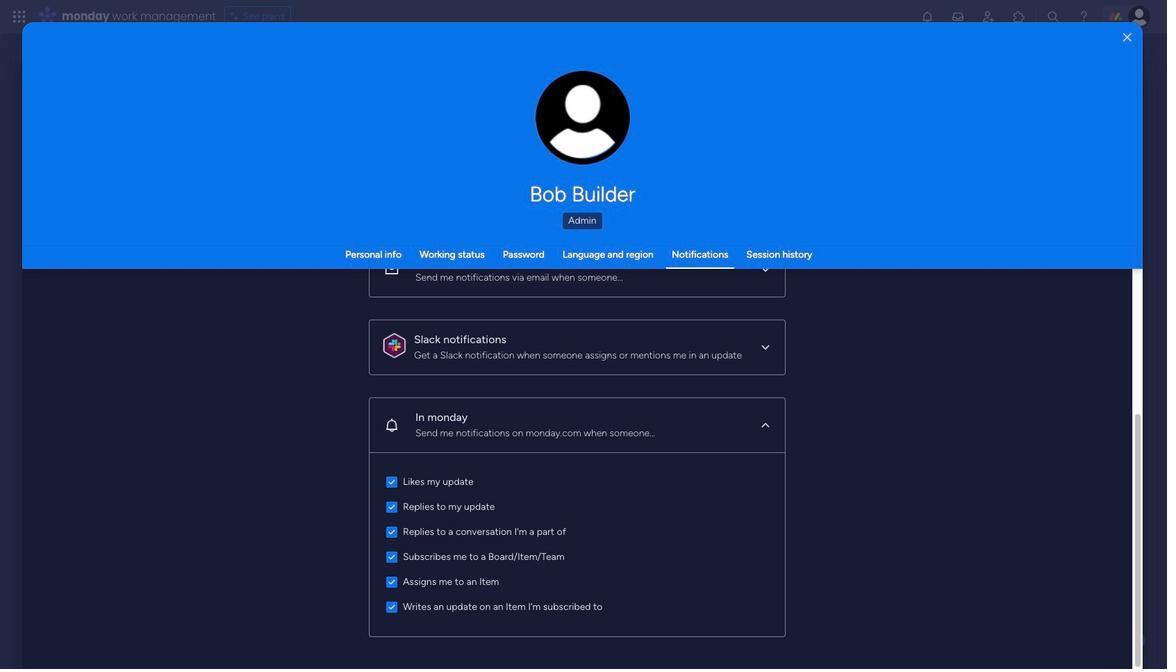 Task type: describe. For each thing, give the bounding box(es) containing it.
select product image
[[13, 10, 26, 24]]

see plans image
[[231, 9, 243, 24]]

bob builder image
[[1129, 6, 1151, 28]]

close image
[[1124, 32, 1132, 43]]

notifications image
[[921, 10, 935, 24]]

update feed image
[[951, 10, 965, 24]]



Task type: vqa. For each thing, say whether or not it's contained in the screenshot.
31,
no



Task type: locate. For each thing, give the bounding box(es) containing it.
monday marketplace image
[[1013, 10, 1027, 24]]

help image
[[1077, 10, 1091, 24]]

invite members image
[[982, 10, 996, 24]]

search everything image
[[1047, 10, 1061, 24]]

region
[[370, 453, 785, 636]]



